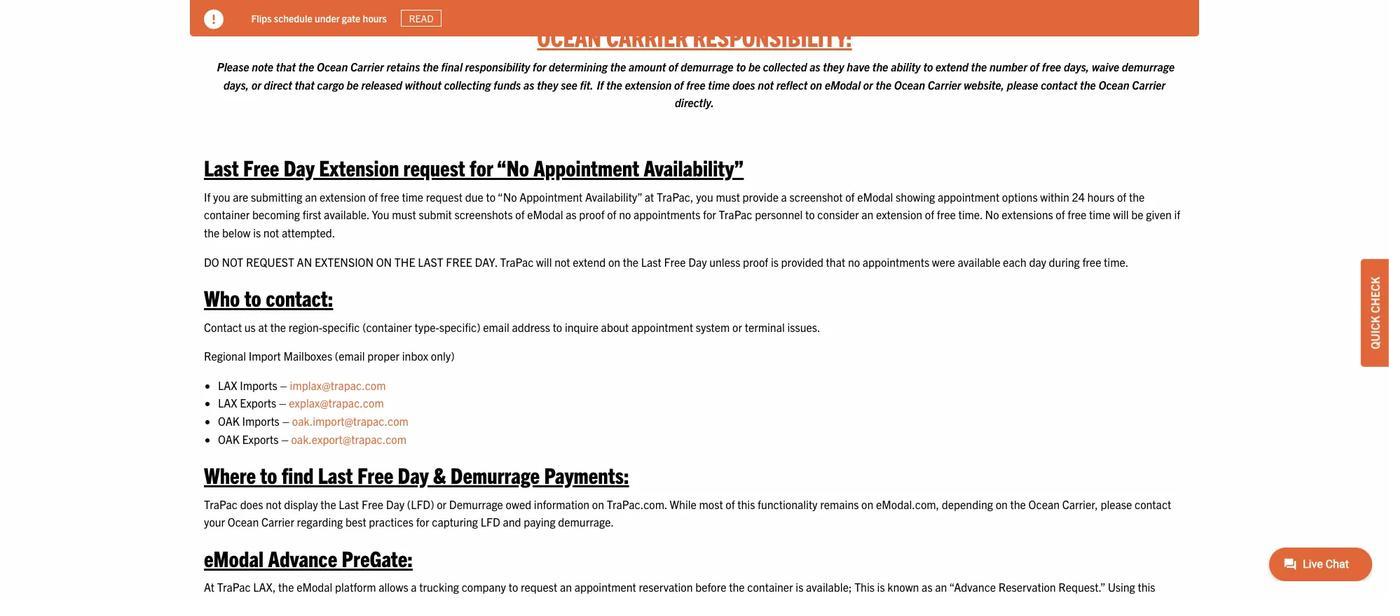 Task type: locate. For each thing, give the bounding box(es) containing it.
flips schedule under gate hours
[[252, 12, 387, 24]]

last free day extension request for "no appointment availability"
[[204, 154, 744, 181]]

1 vertical spatial must
[[392, 208, 416, 222]]

1 vertical spatial at
[[258, 320, 268, 334]]

1 vertical spatial container
[[748, 581, 793, 595]]

0 vertical spatial that
[[276, 60, 296, 74]]

"advance
[[950, 581, 996, 595]]

the
[[395, 255, 415, 269]]

0 vertical spatial are
[[233, 190, 248, 204]]

the right have
[[873, 60, 889, 74]]

request inside at trapac lax, the emodal platform allows a trucking company to request an appointment reservation before the container is available; this is known as an "advance reservation request." using this feature, you are guaranteed an appointment within your free time.
[[521, 581, 558, 595]]

free up best
[[362, 497, 384, 511]]

a inside if you are submitting an extension of free time request due to "no appointment availability" at trapac, you must provide a screenshot of emodal showing appointment options within 24 hours of the container becoming first available. you must submit screenshots of emodal as proof of no appointments for trapac personnel to consider an extension of free time. no extensions of free time will be given if the below is not attempted.
[[781, 190, 787, 204]]

address
[[512, 320, 550, 334]]

the down waive
[[1080, 78, 1096, 92]]

responsibility
[[465, 60, 530, 74]]

1 vertical spatial please
[[1101, 497, 1133, 511]]

1 horizontal spatial does
[[733, 78, 756, 92]]

2 demurrage from the left
[[1122, 60, 1175, 74]]

appointment
[[534, 154, 640, 181], [520, 190, 583, 204]]

your down where
[[204, 515, 225, 529]]

reservation
[[639, 581, 693, 595]]

if up do
[[204, 190, 211, 204]]

on right remains
[[862, 497, 874, 511]]

this
[[855, 581, 875, 595]]

no
[[986, 208, 1000, 222]]

time
[[708, 78, 730, 92], [402, 190, 424, 204], [1090, 208, 1111, 222]]

free right during
[[1083, 255, 1102, 269]]

if you are submitting an extension of free time request due to "no appointment availability" at trapac, you must provide a screenshot of emodal showing appointment options within 24 hours of the container becoming first available. you must submit screenshots of emodal as proof of no appointments for trapac personnel to consider an extension of free time. no extensions of free time will be given if the below is not attempted.
[[204, 190, 1181, 240]]

available;
[[806, 581, 852, 595]]

container
[[204, 208, 250, 222], [748, 581, 793, 595]]

must right "you" at the left of page
[[392, 208, 416, 222]]

the up the without on the top of page
[[423, 60, 439, 74]]

availability" up trapac,
[[644, 154, 744, 181]]

are down lax, at the bottom
[[264, 599, 280, 599]]

availability"
[[644, 154, 744, 181], [585, 190, 642, 204]]

1 vertical spatial lax
[[218, 396, 237, 410]]

free down company
[[474, 599, 493, 599]]

attempted.
[[282, 226, 335, 240]]

1 horizontal spatial they
[[823, 60, 845, 74]]

free up the directly.
[[687, 78, 706, 92]]

0 horizontal spatial proof
[[579, 208, 605, 222]]

please inside trapac does not display the last free day (lfd) or demurrage owed information on trapac.com. while most of this functionality remains on emodal.com, depending on the ocean carrier, please contact your ocean carrier regarding best practices for capturing lfd and paying demurrage.
[[1101, 497, 1133, 511]]

oak.export@trapac.com link
[[291, 432, 407, 446]]

time left given
[[1090, 208, 1111, 222]]

not down becoming at the top
[[264, 226, 279, 240]]

or right (lfd)
[[437, 497, 447, 511]]

system
[[696, 320, 730, 334]]

1 vertical spatial appointment
[[520, 190, 583, 204]]

0 horizontal spatial a
[[411, 581, 417, 595]]

1 horizontal spatial days,
[[1064, 60, 1090, 74]]

of
[[669, 60, 678, 74], [1030, 60, 1040, 74], [674, 78, 684, 92], [369, 190, 378, 204], [846, 190, 855, 204], [1118, 190, 1127, 204], [516, 208, 525, 222], [607, 208, 617, 222], [925, 208, 935, 222], [1056, 208, 1065, 222], [726, 497, 735, 511]]

0 vertical spatial no
[[619, 208, 631, 222]]

2 horizontal spatial you
[[696, 190, 714, 204]]

personnel
[[755, 208, 803, 222]]

a
[[781, 190, 787, 204], [411, 581, 417, 595]]

most
[[699, 497, 723, 511]]

free
[[1042, 60, 1062, 74], [687, 78, 706, 92], [381, 190, 399, 204], [937, 208, 956, 222], [1068, 208, 1087, 222], [1083, 255, 1102, 269], [474, 599, 493, 599]]

1 vertical spatial time.
[[1104, 255, 1129, 269]]

not left display on the left bottom of the page
[[266, 497, 282, 511]]

contact us at the region-specific (container type-specific) email address to inquire about appointment system or terminal issues.
[[204, 320, 821, 334]]

contact inside please note that the ocean carrier retains the final responsibility for determining the amount of demurrage to be collected as they have the ability to extend the number of free days, waive demurrage days, or direct that cargo be released without collecting funds as they see fit.  if the extension of free time does not reflect on emodal or the ocean carrier website, please contact the ocean carrier directly.
[[1041, 78, 1078, 92]]

known
[[888, 581, 919, 595]]

1 vertical spatial demurrage
[[449, 497, 503, 511]]

extension up available.
[[320, 190, 366, 204]]

does inside please note that the ocean carrier retains the final responsibility for determining the amount of demurrage to be collected as they have the ability to extend the number of free days, waive demurrage days, or direct that cargo be released without collecting funds as they see fit.  if the extension of free time does not reflect on emodal or the ocean carrier website, please contact the ocean carrier directly.
[[733, 78, 756, 92]]

trapac inside if you are submitting an extension of free time request due to "no appointment availability" at trapac, you must provide a screenshot of emodal showing appointment options within 24 hours of the container becoming first available. you must submit screenshots of emodal as proof of no appointments for trapac personnel to consider an extension of free time. no extensions of free time will be given if the below is not attempted.
[[719, 208, 753, 222]]

&
[[433, 461, 446, 489]]

1 vertical spatial availability"
[[585, 190, 642, 204]]

2 horizontal spatial time
[[1090, 208, 1111, 222]]

does inside trapac does not display the last free day (lfd) or demurrage owed information on trapac.com. while most of this functionality remains on emodal.com, depending on the ocean carrier, please contact your ocean carrier regarding best practices for capturing lfd and paying demurrage.
[[240, 497, 263, 511]]

extension down showing
[[876, 208, 923, 222]]

container inside at trapac lax, the emodal platform allows a trucking company to request an appointment reservation before the container is available; this is known as an "advance reservation request." using this feature, you are guaranteed an appointment within your free time.
[[748, 581, 793, 595]]

the up about
[[623, 255, 639, 269]]

advance
[[268, 545, 337, 572]]

no up 'do not request an extension on the last free day. trapac will not extend on the last free day unless proof is provided that no appointments were available each day during free time.'
[[619, 208, 631, 222]]

a up personnel
[[781, 190, 787, 204]]

at
[[645, 190, 654, 204], [258, 320, 268, 334]]

2 vertical spatial be
[[1132, 208, 1144, 222]]

0 horizontal spatial extend
[[573, 255, 606, 269]]

0 vertical spatial extend
[[936, 60, 969, 74]]

do not request an extension on the last free day. trapac will not extend on the last free day unless proof is provided that no appointments were available each day during free time.
[[204, 255, 1129, 269]]

find
[[282, 461, 314, 489]]

request inside if you are submitting an extension of free time request due to "no appointment availability" at trapac, you must provide a screenshot of emodal showing appointment options within 24 hours of the container becoming first available. you must submit screenshots of emodal as proof of no appointments for trapac personnel to consider an extension of free time. no extensions of free time will be given if the below is not attempted.
[[426, 190, 463, 204]]

appointments down trapac,
[[634, 208, 701, 222]]

are left submitting on the top
[[233, 190, 248, 204]]

0 vertical spatial request
[[404, 154, 465, 181]]

0 horizontal spatial are
[[233, 190, 248, 204]]

check
[[1369, 277, 1383, 313]]

free down oak.export@trapac.com
[[357, 461, 393, 489]]

0 vertical spatial will
[[1114, 208, 1129, 222]]

due
[[465, 190, 484, 204]]

2 vertical spatial request
[[521, 581, 558, 595]]

free inside at trapac lax, the emodal platform allows a trucking company to request an appointment reservation before the container is available; this is known as an "advance reservation request." using this feature, you are guaranteed an appointment within your free time.
[[474, 599, 493, 599]]

or down have
[[864, 78, 873, 92]]

1 vertical spatial no
[[848, 255, 860, 269]]

or down note
[[252, 78, 261, 92]]

you
[[213, 190, 230, 204], [696, 190, 714, 204], [244, 599, 262, 599]]

0 horizontal spatial no
[[619, 208, 631, 222]]

1 vertical spatial appointments
[[863, 255, 930, 269]]

within down the "trucking"
[[419, 599, 448, 599]]

this right the most
[[738, 497, 755, 511]]

0 horizontal spatial time
[[402, 190, 424, 204]]

container inside if you are submitting an extension of free time request due to "no appointment availability" at trapac, you must provide a screenshot of emodal showing appointment options within 24 hours of the container becoming first available. you must submit screenshots of emodal as proof of no appointments for trapac personnel to consider an extension of free time. no extensions of free time will be given if the below is not attempted.
[[204, 208, 250, 222]]

showing
[[896, 190, 936, 204]]

1 vertical spatial extend
[[573, 255, 606, 269]]

your inside at trapac lax, the emodal platform allows a trucking company to request an appointment reservation before the container is available; this is known as an "advance reservation request." using this feature, you are guaranteed an appointment within your free time.
[[451, 599, 472, 599]]

appointment inside if you are submitting an extension of free time request due to "no appointment availability" at trapac, you must provide a screenshot of emodal showing appointment options within 24 hours of the container becoming first available. you must submit screenshots of emodal as proof of no appointments for trapac personnel to consider an extension of free time. no extensions of free time will be given if the below is not attempted.
[[938, 190, 1000, 204]]

0 horizontal spatial does
[[240, 497, 263, 511]]

funds
[[494, 78, 521, 92]]

does down where
[[240, 497, 263, 511]]

does
[[733, 78, 756, 92], [240, 497, 263, 511]]

an up first
[[305, 190, 317, 204]]

0 vertical spatial hours
[[363, 12, 387, 24]]

1 horizontal spatial within
[[1041, 190, 1070, 204]]

availability" left trapac,
[[585, 190, 642, 204]]

trapac inside at trapac lax, the emodal platform allows a trucking company to request an appointment reservation before the container is available; this is known as an "advance reservation request." using this feature, you are guaranteed an appointment within your free time.
[[217, 581, 251, 595]]

0 vertical spatial appointment
[[534, 154, 640, 181]]

appointment
[[938, 190, 1000, 204], [632, 320, 694, 334], [575, 581, 637, 595], [355, 599, 416, 599]]

1 vertical spatial if
[[204, 190, 211, 204]]

each
[[1003, 255, 1027, 269]]

best
[[346, 515, 366, 529]]

imports up where
[[242, 414, 280, 428]]

email
[[483, 320, 510, 334]]

–
[[280, 378, 287, 392], [279, 396, 286, 410], [282, 414, 290, 428], [281, 432, 289, 446]]

0 horizontal spatial this
[[738, 497, 755, 511]]

allows
[[379, 581, 408, 595]]

0 horizontal spatial extension
[[320, 190, 366, 204]]

time. inside at trapac lax, the emodal platform allows a trucking company to request an appointment reservation before the container is available; this is known as an "advance reservation request." using this feature, you are guaranteed an appointment within your free time.
[[496, 599, 520, 599]]

ocean
[[537, 22, 602, 52], [317, 60, 348, 74], [895, 78, 926, 92], [1099, 78, 1130, 92], [1029, 497, 1060, 511], [228, 515, 259, 529]]

trapac inside trapac does not display the last free day (lfd) or demurrage owed information on trapac.com. while most of this functionality remains on emodal.com, depending on the ocean carrier, please contact your ocean carrier regarding best practices for capturing lfd and paying demurrage.
[[204, 497, 238, 511]]

0 vertical spatial this
[[738, 497, 755, 511]]

the left the below at the top left
[[204, 226, 220, 240]]

of inside trapac does not display the last free day (lfd) or demurrage owed information on trapac.com. while most of this functionality remains on emodal.com, depending on the ocean carrier, please contact your ocean carrier regarding best practices for capturing lfd and paying demurrage.
[[726, 497, 735, 511]]

0 vertical spatial appointments
[[634, 208, 701, 222]]

0 horizontal spatial container
[[204, 208, 250, 222]]

extension
[[319, 154, 399, 181]]

1 demurrage from the left
[[681, 60, 734, 74]]

0 vertical spatial extension
[[625, 78, 672, 92]]

1 vertical spatial "no
[[498, 190, 517, 204]]

hours
[[363, 12, 387, 24], [1088, 190, 1115, 204]]

0 horizontal spatial within
[[419, 599, 448, 599]]

they left see at top left
[[537, 78, 558, 92]]

0 horizontal spatial appointments
[[634, 208, 701, 222]]

day left unless
[[689, 255, 707, 269]]

ocean up determining
[[537, 22, 602, 52]]

0 horizontal spatial hours
[[363, 12, 387, 24]]

a right allows
[[411, 581, 417, 595]]

for left determining
[[533, 60, 546, 74]]

1 horizontal spatial extension
[[625, 78, 672, 92]]

0 horizontal spatial availability"
[[585, 190, 642, 204]]

consider
[[818, 208, 859, 222]]

reflect
[[777, 78, 808, 92]]

about
[[601, 320, 629, 334]]

within inside if you are submitting an extension of free time request due to "no appointment availability" at trapac, you must provide a screenshot of emodal showing appointment options within 24 hours of the container becoming first available. you must submit screenshots of emodal as proof of no appointments for trapac personnel to consider an extension of free time. no extensions of free time will be given if the below is not attempted.
[[1041, 190, 1070, 204]]

released
[[361, 78, 402, 92]]

the down the ability
[[876, 78, 892, 92]]

0 vertical spatial "no
[[497, 154, 529, 181]]

an right consider
[[862, 208, 874, 222]]

1 vertical spatial a
[[411, 581, 417, 595]]

not inside trapac does not display the last free day (lfd) or demurrage owed information on trapac.com. while most of this functionality remains on emodal.com, depending on the ocean carrier, please contact your ocean carrier regarding best practices for capturing lfd and paying demurrage.
[[266, 497, 282, 511]]

trapac up feature, at left bottom
[[217, 581, 251, 595]]

last up best
[[339, 497, 359, 511]]

not
[[222, 255, 243, 269]]

0 vertical spatial a
[[781, 190, 787, 204]]

0 vertical spatial proof
[[579, 208, 605, 222]]

1 vertical spatial hours
[[1088, 190, 1115, 204]]

no down consider
[[848, 255, 860, 269]]

1 vertical spatial this
[[1138, 581, 1156, 595]]

remains
[[820, 497, 859, 511]]

trapac does not display the last free day (lfd) or demurrage owed information on trapac.com. while most of this functionality remains on emodal.com, depending on the ocean carrier, please contact your ocean carrier regarding best practices for capturing lfd and paying demurrage.
[[204, 497, 1172, 529]]

where to find last free day & demurrage payments:
[[204, 461, 629, 489]]

1 horizontal spatial at
[[645, 190, 654, 204]]

1 vertical spatial be
[[347, 78, 359, 92]]

if
[[1175, 208, 1181, 222]]

1 vertical spatial your
[[451, 599, 472, 599]]

type-
[[415, 320, 439, 334]]

2 vertical spatial extension
[[876, 208, 923, 222]]

day
[[284, 154, 315, 181], [689, 255, 707, 269], [398, 461, 429, 489], [386, 497, 405, 511]]

hours inside if you are submitting an extension of free time request due to "no appointment availability" at trapac, you must provide a screenshot of emodal showing appointment options within 24 hours of the container becoming first available. you must submit screenshots of emodal as proof of no appointments for trapac personnel to consider an extension of free time. no extensions of free time will be given if the below is not attempted.
[[1088, 190, 1115, 204]]

a inside at trapac lax, the emodal platform allows a trucking company to request an appointment reservation before the container is available; this is known as an "advance reservation request." using this feature, you are guaranteed an appointment within your free time.
[[411, 581, 417, 595]]

1 vertical spatial proof
[[743, 255, 769, 269]]

appointment down allows
[[355, 599, 416, 599]]

please note that the ocean carrier retains the final responsibility for determining the amount of demurrage to be collected as they have the ability to extend the number of free days, waive demurrage days, or direct that cargo be released without collecting funds as they see fit.  if the extension of free time does not reflect on emodal or the ocean carrier website, please contact the ocean carrier directly.
[[217, 60, 1175, 110]]

1 vertical spatial exports
[[242, 432, 279, 446]]

1 horizontal spatial a
[[781, 190, 787, 204]]

be right 'cargo'
[[347, 78, 359, 92]]

on
[[376, 255, 392, 269]]

as inside at trapac lax, the emodal platform allows a trucking company to request an appointment reservation before the container is available; this is known as an "advance reservation request." using this feature, you are guaranteed an appointment within your free time.
[[922, 581, 933, 595]]

submitting
[[251, 190, 303, 204]]

appointments
[[634, 208, 701, 222], [863, 255, 930, 269]]

0 vertical spatial your
[[204, 515, 225, 529]]

if down determining
[[597, 78, 604, 92]]

be
[[749, 60, 761, 74], [347, 78, 359, 92], [1132, 208, 1144, 222]]

for up unless
[[703, 208, 716, 222]]

the
[[298, 60, 314, 74], [423, 60, 439, 74], [610, 60, 626, 74], [873, 60, 889, 74], [971, 60, 987, 74], [607, 78, 623, 92], [876, 78, 892, 92], [1080, 78, 1096, 92], [1129, 190, 1145, 204], [204, 226, 220, 240], [623, 255, 639, 269], [270, 320, 286, 334], [321, 497, 336, 511], [1011, 497, 1026, 511], [278, 581, 294, 595], [729, 581, 745, 595]]

solid image
[[204, 10, 224, 29]]

to left inquire
[[553, 320, 562, 334]]

see
[[561, 78, 578, 92]]

on
[[811, 78, 823, 92], [608, 255, 621, 269], [592, 497, 604, 511], [862, 497, 874, 511], [996, 497, 1008, 511]]

1 vertical spatial will
[[536, 255, 552, 269]]

is left provided
[[771, 255, 779, 269]]

1 horizontal spatial this
[[1138, 581, 1156, 595]]

0 vertical spatial oak
[[218, 414, 240, 428]]

1 horizontal spatial hours
[[1088, 190, 1115, 204]]

1 horizontal spatial must
[[716, 190, 740, 204]]

that left 'cargo'
[[295, 78, 315, 92]]

carrier,
[[1063, 497, 1099, 511]]

1 horizontal spatial contact
[[1135, 497, 1172, 511]]

emodal left showing
[[858, 190, 894, 204]]

will
[[1114, 208, 1129, 222], [536, 255, 552, 269]]

who to contact:
[[204, 284, 333, 311]]

day up submitting on the top
[[284, 154, 315, 181]]

imports
[[240, 378, 277, 392], [242, 414, 280, 428]]

be left given
[[1132, 208, 1144, 222]]

the right before
[[729, 581, 745, 595]]

0 horizontal spatial will
[[536, 255, 552, 269]]

extend
[[936, 60, 969, 74], [573, 255, 606, 269]]

for down (lfd)
[[416, 515, 429, 529]]

1 vertical spatial extension
[[320, 190, 366, 204]]

0 vertical spatial does
[[733, 78, 756, 92]]

days, down please
[[224, 78, 249, 92]]

emodal right 'screenshots'
[[527, 208, 563, 222]]

will inside if you are submitting an extension of free time request due to "no appointment availability" at trapac, you must provide a screenshot of emodal showing appointment options within 24 hours of the container becoming first available. you must submit screenshots of emodal as proof of no appointments for trapac personnel to consider an extension of free time. no extensions of free time will be given if the below is not attempted.
[[1114, 208, 1129, 222]]

demurrage down ocean carrier responsibility:
[[681, 60, 734, 74]]

extend up inquire
[[573, 255, 606, 269]]

1 horizontal spatial time
[[708, 78, 730, 92]]

0 horizontal spatial time.
[[496, 599, 520, 599]]

1 horizontal spatial please
[[1101, 497, 1133, 511]]

extension down amount
[[625, 78, 672, 92]]

screenshot
[[790, 190, 843, 204]]

0 vertical spatial contact
[[1041, 78, 1078, 92]]

1 vertical spatial contact
[[1135, 497, 1172, 511]]

day up practices
[[386, 497, 405, 511]]

appointment up no
[[938, 190, 1000, 204]]

1 horizontal spatial extend
[[936, 60, 969, 74]]

at inside if you are submitting an extension of free time request due to "no appointment availability" at trapac, you must provide a screenshot of emodal showing appointment options within 24 hours of the container becoming first available. you must submit screenshots of emodal as proof of no appointments for trapac personnel to consider an extension of free time. no extensions of free time will be given if the below is not attempted.
[[645, 190, 654, 204]]

your inside trapac does not display the last free day (lfd) or demurrage owed information on trapac.com. while most of this functionality remains on emodal.com, depending on the ocean carrier, please contact your ocean carrier regarding best practices for capturing lfd and paying demurrage.
[[204, 515, 225, 529]]

not inside if you are submitting an extension of free time request due to "no appointment availability" at trapac, you must provide a screenshot of emodal showing appointment options within 24 hours of the container becoming first available. you must submit screenshots of emodal as proof of no appointments for trapac personnel to consider an extension of free time. no extensions of free time will be given if the below is not attempted.
[[264, 226, 279, 240]]

they left have
[[823, 60, 845, 74]]

extend inside please note that the ocean carrier retains the final responsibility for determining the amount of demurrage to be collected as they have the ability to extend the number of free days, waive demurrage days, or direct that cargo be released without collecting funds as they see fit.  if the extension of free time does not reflect on emodal or the ocean carrier website, please contact the ocean carrier directly.
[[936, 60, 969, 74]]

0 horizontal spatial if
[[204, 190, 211, 204]]

trapac down where
[[204, 497, 238, 511]]

days, left waive
[[1064, 60, 1090, 74]]

1 horizontal spatial are
[[264, 599, 280, 599]]

0 vertical spatial time
[[708, 78, 730, 92]]

imports down import
[[240, 378, 277, 392]]

for inside please note that the ocean carrier retains the final responsibility for determining the amount of demurrage to be collected as they have the ability to extend the number of free days, waive demurrage days, or direct that cargo be released without collecting funds as they see fit.  if the extension of free time does not reflect on emodal or the ocean carrier website, please contact the ocean carrier directly.
[[533, 60, 546, 74]]

demurrage right waive
[[1122, 60, 1175, 74]]

not left reflect
[[758, 78, 774, 92]]

if
[[597, 78, 604, 92], [204, 190, 211, 204]]

0 horizontal spatial your
[[204, 515, 225, 529]]

please
[[1007, 78, 1039, 92], [1101, 497, 1133, 511]]

platform
[[335, 581, 376, 595]]

0 vertical spatial container
[[204, 208, 250, 222]]

ocean left carrier,
[[1029, 497, 1060, 511]]

does left reflect
[[733, 78, 756, 92]]

0 vertical spatial availability"
[[644, 154, 744, 181]]

ocean up 'cargo'
[[317, 60, 348, 74]]

an
[[305, 190, 317, 204], [862, 208, 874, 222], [560, 581, 572, 595], [935, 581, 947, 595], [340, 599, 352, 599]]

1 lax from the top
[[218, 378, 237, 392]]

options
[[1002, 190, 1038, 204]]

0 vertical spatial at
[[645, 190, 654, 204]]

0 vertical spatial if
[[597, 78, 604, 92]]

time.
[[959, 208, 983, 222], [1104, 255, 1129, 269], [496, 599, 520, 599]]

on right depending
[[996, 497, 1008, 511]]

emodal down have
[[825, 78, 861, 92]]

this right using
[[1138, 581, 1156, 595]]

this
[[738, 497, 755, 511], [1138, 581, 1156, 595]]

0 vertical spatial please
[[1007, 78, 1039, 92]]

1 horizontal spatial availability"
[[644, 154, 744, 181]]

extension inside please note that the ocean carrier retains the final responsibility for determining the amount of demurrage to be collected as they have the ability to extend the number of free days, waive demurrage days, or direct that cargo be released without collecting funds as they see fit.  if the extension of free time does not reflect on emodal or the ocean carrier website, please contact the ocean carrier directly.
[[625, 78, 672, 92]]

0 vertical spatial lax
[[218, 378, 237, 392]]

depending
[[942, 497, 993, 511]]

trucking
[[419, 581, 459, 595]]

within left 24
[[1041, 190, 1070, 204]]



Task type: describe. For each thing, give the bounding box(es) containing it.
appointments inside if you are submitting an extension of free time request due to "no appointment availability" at trapac, you must provide a screenshot of emodal showing appointment options within 24 hours of the container becoming first available. you must submit screenshots of emodal as proof of no appointments for trapac personnel to consider an extension of free time. no extensions of free time will be given if the below is not attempted.
[[634, 208, 701, 222]]

2 horizontal spatial time.
[[1104, 255, 1129, 269]]

flips
[[252, 12, 272, 24]]

day left &
[[398, 461, 429, 489]]

to down screenshot
[[806, 208, 815, 222]]

emodal inside at trapac lax, the emodal platform allows a trucking company to request an appointment reservation before the container is available; this is known as an "advance reservation request." using this feature, you are guaranteed an appointment within your free time.
[[297, 581, 333, 595]]

us
[[245, 320, 256, 334]]

this inside at trapac lax, the emodal platform allows a trucking company to request an appointment reservation before the container is available; this is known as an "advance reservation request." using this feature, you are guaranteed an appointment within your free time.
[[1138, 581, 1156, 595]]

are inside at trapac lax, the emodal platform allows a trucking company to request an appointment reservation before the container is available; this is known as an "advance reservation request." using this feature, you are guaranteed an appointment within your free time.
[[264, 599, 280, 599]]

0 vertical spatial demurrage
[[451, 461, 540, 489]]

to down responsibility: in the top of the page
[[736, 60, 746, 74]]

the up website,
[[971, 60, 987, 74]]

appointment inside if you are submitting an extension of free time request due to "no appointment availability" at trapac, you must provide a screenshot of emodal showing appointment options within 24 hours of the container becoming first available. you must submit screenshots of emodal as proof of no appointments for trapac personnel to consider an extension of free time. no extensions of free time will be given if the below is not attempted.
[[520, 190, 583, 204]]

or right system
[[733, 320, 743, 334]]

on up demurrage.
[[592, 497, 604, 511]]

last down if you are submitting an extension of free time request due to "no appointment availability" at trapac, you must provide a screenshot of emodal showing appointment options within 24 hours of the container becoming first available. you must submit screenshots of emodal as proof of no appointments for trapac personnel to consider an extension of free time. no extensions of free time will be given if the below is not attempted.
[[641, 255, 662, 269]]

0 vertical spatial imports
[[240, 378, 277, 392]]

terminal
[[745, 320, 785, 334]]

(email
[[335, 349, 365, 363]]

be inside if you are submitting an extension of free time request due to "no appointment availability" at trapac, you must provide a screenshot of emodal showing appointment options within 24 hours of the container becoming first available. you must submit screenshots of emodal as proof of no appointments for trapac personnel to consider an extension of free time. no extensions of free time will be given if the below is not attempted.
[[1132, 208, 1144, 222]]

information
[[534, 497, 590, 511]]

explax@trapac.com
[[289, 396, 384, 410]]

have
[[847, 60, 870, 74]]

do
[[204, 255, 219, 269]]

retains
[[387, 60, 420, 74]]

not up inquire
[[555, 255, 570, 269]]

determining
[[549, 60, 608, 74]]

for inside if you are submitting an extension of free time request due to "no appointment availability" at trapac, you must provide a screenshot of emodal showing appointment options within 24 hours of the container becoming first available. you must submit screenshots of emodal as proof of no appointments for trapac personnel to consider an extension of free time. no extensions of free time will be given if the below is not attempted.
[[703, 208, 716, 222]]

lax,
[[253, 581, 276, 595]]

collecting
[[444, 78, 491, 92]]

is inside if you are submitting an extension of free time request due to "no appointment availability" at trapac, you must provide a screenshot of emodal showing appointment options within 24 hours of the container becoming first available. you must submit screenshots of emodal as proof of no appointments for trapac personnel to consider an extension of free time. no extensions of free time will be given if the below is not attempted.
[[253, 226, 261, 240]]

regional
[[204, 349, 246, 363]]

request."
[[1059, 581, 1106, 595]]

below
[[222, 226, 251, 240]]

ocean down the ability
[[895, 78, 926, 92]]

as inside if you are submitting an extension of free time request due to "no appointment availability" at trapac, you must provide a screenshot of emodal showing appointment options within 24 hours of the container becoming first available. you must submit screenshots of emodal as proof of no appointments for trapac personnel to consider an extension of free time. no extensions of free time will be given if the below is not attempted.
[[566, 208, 577, 222]]

carrier inside trapac does not display the last free day (lfd) or demurrage owed information on trapac.com. while most of this functionality remains on emodal.com, depending on the ocean carrier, please contact your ocean carrier regarding best practices for capturing lfd and paying demurrage.
[[261, 515, 294, 529]]

is left available;
[[796, 581, 804, 595]]

day inside trapac does not display the last free day (lfd) or demurrage owed information on trapac.com. while most of this functionality remains on emodal.com, depending on the ocean carrier, please contact your ocean carrier regarding best practices for capturing lfd and paying demurrage.
[[386, 497, 405, 511]]

amount
[[629, 60, 666, 74]]

extension
[[315, 255, 374, 269]]

demurrage inside trapac does not display the last free day (lfd) or demurrage owed information on trapac.com. while most of this functionality remains on emodal.com, depending on the ocean carrier, please contact your ocean carrier regarding best practices for capturing lfd and paying demurrage.
[[449, 497, 503, 511]]

available.
[[324, 208, 369, 222]]

read link
[[401, 10, 442, 27]]

the right depending
[[1011, 497, 1026, 511]]

contact
[[204, 320, 242, 334]]

to right the ability
[[924, 60, 933, 74]]

emodal up at
[[204, 545, 264, 572]]

the left amount
[[610, 60, 626, 74]]

demurrage.
[[558, 515, 614, 529]]

an down platform
[[340, 599, 352, 599]]

appointment right about
[[632, 320, 694, 334]]

1 oak from the top
[[218, 414, 240, 428]]

are inside if you are submitting an extension of free time request due to "no appointment availability" at trapac, you must provide a screenshot of emodal showing appointment options within 24 hours of the container becoming first available. you must submit screenshots of emodal as proof of no appointments for trapac personnel to consider an extension of free time. no extensions of free time will be given if the below is not attempted.
[[233, 190, 248, 204]]

appointment left "reservation"
[[575, 581, 637, 595]]

free up submitting on the top
[[243, 154, 279, 181]]

on up about
[[608, 255, 621, 269]]

trapac,
[[657, 190, 694, 204]]

for up due
[[470, 154, 493, 181]]

contact inside trapac does not display the last free day (lfd) or demurrage owed information on trapac.com. while most of this functionality remains on emodal.com, depending on the ocean carrier, please contact your ocean carrier regarding best practices for capturing lfd and paying demurrage.
[[1135, 497, 1172, 511]]

this inside trapac does not display the last free day (lfd) or demurrage owed information on trapac.com. while most of this functionality remains on emodal.com, depending on the ocean carrier, please contact your ocean carrier regarding best practices for capturing lfd and paying demurrage.
[[738, 497, 755, 511]]

0 horizontal spatial at
[[258, 320, 268, 334]]

0 vertical spatial be
[[749, 60, 761, 74]]

0 horizontal spatial you
[[213, 190, 230, 204]]

2 vertical spatial time
[[1090, 208, 1111, 222]]

the right note
[[298, 60, 314, 74]]

extensions
[[1002, 208, 1054, 222]]

to up us
[[244, 284, 261, 311]]

"no inside if you are submitting an extension of free time request due to "no appointment availability" at trapac, you must provide a screenshot of emodal showing appointment options within 24 hours of the container becoming first available. you must submit screenshots of emodal as proof of no appointments for trapac personnel to consider an extension of free time. no extensions of free time will be given if the below is not attempted.
[[498, 190, 517, 204]]

0 horizontal spatial they
[[537, 78, 558, 92]]

free right number
[[1042, 60, 1062, 74]]

free inside trapac does not display the last free day (lfd) or demurrage owed information on trapac.com. while most of this functionality remains on emodal.com, depending on the ocean carrier, please contact your ocean carrier regarding best practices for capturing lfd and paying demurrage.
[[362, 497, 384, 511]]

where
[[204, 461, 256, 489]]

functionality
[[758, 497, 818, 511]]

emodal inside please note that the ocean carrier retains the final responsibility for determining the amount of demurrage to be collected as they have the ability to extend the number of free days, waive demurrage days, or direct that cargo be released without collecting funds as they see fit.  if the extension of free time does not reflect on emodal or the ocean carrier website, please contact the ocean carrier directly.
[[825, 78, 861, 92]]

2 lax from the top
[[218, 396, 237, 410]]

1 vertical spatial days,
[[224, 78, 249, 92]]

please inside please note that the ocean carrier retains the final responsibility for determining the amount of demurrage to be collected as they have the ability to extend the number of free days, waive demurrage days, or direct that cargo be released without collecting funds as they see fit.  if the extension of free time does not reflect on emodal or the ocean carrier website, please contact the ocean carrier directly.
[[1007, 78, 1039, 92]]

for inside trapac does not display the last free day (lfd) or demurrage owed information on trapac.com. while most of this functionality remains on emodal.com, depending on the ocean carrier, please contact your ocean carrier regarding best practices for capturing lfd and paying demurrage.
[[416, 515, 429, 529]]

(lfd)
[[407, 497, 434, 511]]

please
[[217, 60, 249, 74]]

free left unless
[[664, 255, 686, 269]]

availability" inside if you are submitting an extension of free time request due to "no appointment availability" at trapac, you must provide a screenshot of emodal showing appointment options within 24 hours of the container becoming first available. you must submit screenshots of emodal as proof of no appointments for trapac personnel to consider an extension of free time. no extensions of free time will be given if the below is not attempted.
[[585, 190, 642, 204]]

becoming
[[252, 208, 300, 222]]

is right the this
[[878, 581, 885, 595]]

only)
[[431, 349, 455, 363]]

on inside please note that the ocean carrier retains the final responsibility for determining the amount of demurrage to be collected as they have the ability to extend the number of free days, waive demurrage days, or direct that cargo be released without collecting funds as they see fit.  if the extension of free time does not reflect on emodal or the ocean carrier website, please contact the ocean carrier directly.
[[811, 78, 823, 92]]

regarding
[[297, 515, 343, 529]]

proof inside if you are submitting an extension of free time request due to "no appointment availability" at trapac, you must provide a screenshot of emodal showing appointment options within 24 hours of the container becoming first available. you must submit screenshots of emodal as proof of no appointments for trapac personnel to consider an extension of free time. no extensions of free time will be given if the below is not attempted.
[[579, 208, 605, 222]]

if inside please note that the ocean carrier retains the final responsibility for determining the amount of demurrage to be collected as they have the ability to extend the number of free days, waive demurrage days, or direct that cargo be released without collecting funds as they see fit.  if the extension of free time does not reflect on emodal or the ocean carrier website, please contact the ocean carrier directly.
[[597, 78, 604, 92]]

quick check link
[[1362, 260, 1390, 367]]

the left the region-
[[270, 320, 286, 334]]

time inside please note that the ocean carrier retains the final responsibility for determining the amount of demurrage to be collected as they have the ability to extend the number of free days, waive demurrage days, or direct that cargo be released without collecting funds as they see fit.  if the extension of free time does not reflect on emodal or the ocean carrier website, please contact the ocean carrier directly.
[[708, 78, 730, 92]]

the down determining
[[607, 78, 623, 92]]

before
[[696, 581, 727, 595]]

1 horizontal spatial no
[[848, 255, 860, 269]]

proper
[[368, 349, 400, 363]]

owed
[[506, 497, 532, 511]]

or inside trapac does not display the last free day (lfd) or demurrage owed information on trapac.com. while most of this functionality remains on emodal.com, depending on the ocean carrier, please contact your ocean carrier regarding best practices for capturing lfd and paying demurrage.
[[437, 497, 447, 511]]

ocean down waive
[[1099, 78, 1130, 92]]

lfd
[[481, 515, 500, 529]]

0 vertical spatial days,
[[1064, 60, 1090, 74]]

no inside if you are submitting an extension of free time request due to "no appointment availability" at trapac, you must provide a screenshot of emodal showing appointment options within 24 hours of the container becoming first available. you must submit screenshots of emodal as proof of no appointments for trapac personnel to consider an extension of free time. no extensions of free time will be given if the below is not attempted.
[[619, 208, 631, 222]]

paying
[[524, 515, 556, 529]]

0 vertical spatial must
[[716, 190, 740, 204]]

the right 24
[[1129, 190, 1145, 204]]

read
[[409, 12, 434, 25]]

and
[[503, 515, 521, 529]]

an left "advance
[[935, 581, 947, 595]]

2 vertical spatial that
[[826, 255, 846, 269]]

to right due
[[486, 190, 496, 204]]

specific
[[323, 320, 360, 334]]

unless
[[710, 255, 741, 269]]

1 vertical spatial imports
[[242, 414, 280, 428]]

provided
[[781, 255, 824, 269]]

explax@trapac.com link
[[289, 396, 384, 410]]

0 vertical spatial exports
[[240, 396, 276, 410]]

0 horizontal spatial must
[[392, 208, 416, 222]]

free left no
[[937, 208, 956, 222]]

to left the find
[[260, 461, 277, 489]]

last up the below at the top left
[[204, 154, 239, 181]]

you inside at trapac lax, the emodal platform allows a trucking company to request an appointment reservation before the container is available; this is known as an "advance reservation request." using this feature, you are guaranteed an appointment within your free time.
[[244, 599, 262, 599]]

last inside trapac does not display the last free day (lfd) or demurrage owed information on trapac.com. while most of this functionality remains on emodal.com, depending on the ocean carrier, please contact your ocean carrier regarding best practices for capturing lfd and paying demurrage.
[[339, 497, 359, 511]]

0 horizontal spatial be
[[347, 78, 359, 92]]

under
[[315, 12, 340, 24]]

free down 24
[[1068, 208, 1087, 222]]

to inside at trapac lax, the emodal platform allows a trucking company to request an appointment reservation before the container is available; this is known as an "advance reservation request." using this feature, you are guaranteed an appointment within your free time.
[[509, 581, 518, 595]]

ocean down where
[[228, 515, 259, 529]]

free up "you" at the left of page
[[381, 190, 399, 204]]

while
[[670, 497, 697, 511]]

the up regarding
[[321, 497, 336, 511]]

1 vertical spatial that
[[295, 78, 315, 92]]

number
[[990, 60, 1028, 74]]

oak.export@trapac.com
[[291, 432, 407, 446]]

2 oak from the top
[[218, 432, 240, 446]]

display
[[284, 497, 318, 511]]

quick
[[1369, 316, 1383, 350]]

trapac right 'day.'
[[500, 255, 534, 269]]

ability
[[891, 60, 921, 74]]

if inside if you are submitting an extension of free time request due to "no appointment availability" at trapac, you must provide a screenshot of emodal showing appointment options within 24 hours of the container becoming first available. you must submit screenshots of emodal as proof of no appointments for trapac personnel to consider an extension of free time. no extensions of free time will be given if the below is not attempted.
[[204, 190, 211, 204]]

screenshots
[[455, 208, 513, 222]]

an down demurrage.
[[560, 581, 572, 595]]

feature,
[[204, 599, 242, 599]]

1 horizontal spatial proof
[[743, 255, 769, 269]]

time. inside if you are submitting an extension of free time request due to "no appointment availability" at trapac, you must provide a screenshot of emodal showing appointment options within 24 hours of the container becoming first available. you must submit screenshots of emodal as proof of no appointments for trapac personnel to consider an extension of free time. no extensions of free time will be given if the below is not attempted.
[[959, 208, 983, 222]]

issues.
[[788, 320, 821, 334]]

2 horizontal spatial extension
[[876, 208, 923, 222]]

payments:
[[544, 461, 629, 489]]

guaranteed
[[282, 599, 337, 599]]

inquire
[[565, 320, 599, 334]]

day
[[1030, 255, 1047, 269]]

free
[[446, 255, 472, 269]]

region-
[[289, 320, 323, 334]]

pregate:
[[342, 545, 413, 572]]

final
[[441, 60, 463, 74]]

website,
[[964, 78, 1005, 92]]

(container
[[363, 320, 412, 334]]

0 vertical spatial they
[[823, 60, 845, 74]]

inbox
[[402, 349, 428, 363]]

emodal advance pregate:
[[204, 545, 413, 572]]

within inside at trapac lax, the emodal platform allows a trucking company to request an appointment reservation before the container is available; this is known as an "advance reservation request." using this feature, you are guaranteed an appointment within your free time.
[[419, 599, 448, 599]]

last
[[418, 255, 444, 269]]

last right the find
[[318, 461, 353, 489]]

schedule
[[274, 12, 313, 24]]

1 horizontal spatial appointments
[[863, 255, 930, 269]]

not inside please note that the ocean carrier retains the final responsibility for determining the amount of demurrage to be collected as they have the ability to extend the number of free days, waive demurrage days, or direct that cargo be released without collecting funds as they see fit.  if the extension of free time does not reflect on emodal or the ocean carrier website, please contact the ocean carrier directly.
[[758, 78, 774, 92]]

request
[[246, 255, 294, 269]]

ocean carrier responsibility:
[[537, 22, 852, 52]]

1 vertical spatial time
[[402, 190, 424, 204]]

the right lax, at the bottom
[[278, 581, 294, 595]]



Task type: vqa. For each thing, say whether or not it's contained in the screenshot.
'Contact Us'
no



